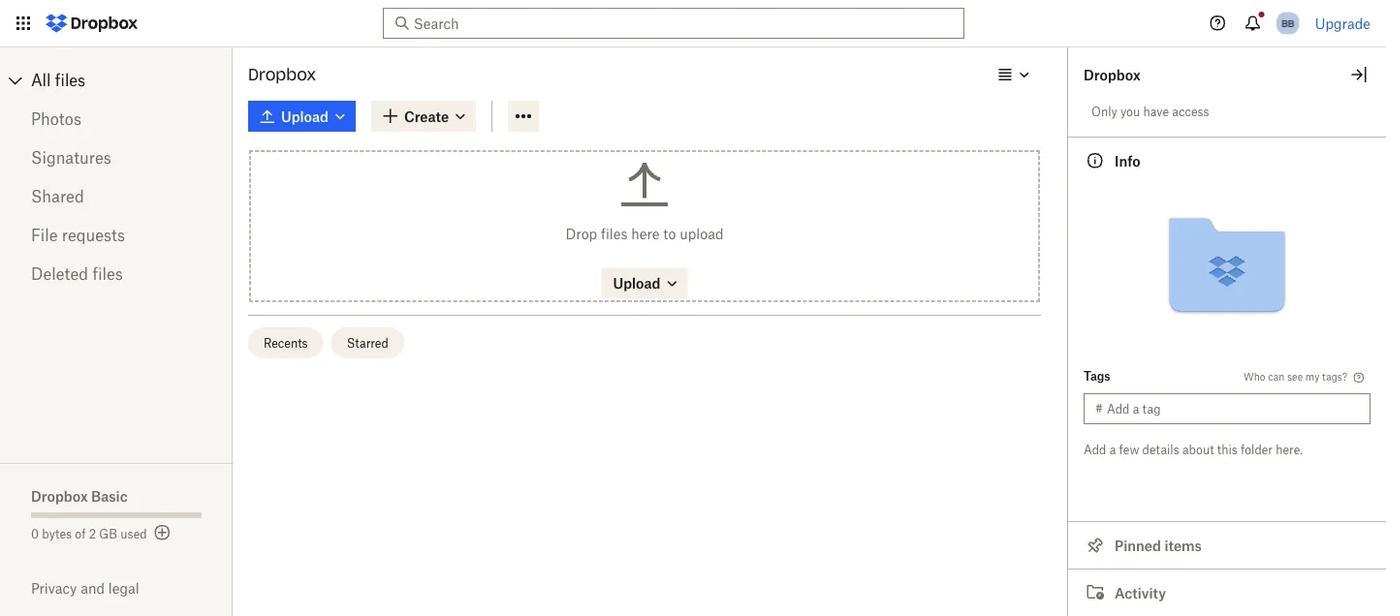 Task type: vqa. For each thing, say whether or not it's contained in the screenshot.
Create dropdown button
yes



Task type: describe. For each thing, give the bounding box(es) containing it.
1 horizontal spatial upload button
[[602, 268, 688, 299]]

dropbox basic
[[31, 488, 128, 505]]

add
[[1084, 443, 1107, 457]]

add a few details about this folder here.
[[1084, 443, 1304, 457]]

recents
[[264, 336, 308, 350]]

info
[[1115, 153, 1141, 169]]

create
[[404, 108, 449, 125]]

have
[[1144, 104, 1170, 119]]

basic
[[91, 488, 128, 505]]

1 horizontal spatial dropbox
[[248, 64, 316, 84]]

requests
[[62, 226, 125, 245]]

create button
[[371, 101, 476, 132]]

deleted files
[[31, 265, 123, 284]]

2
[[89, 527, 96, 542]]

file
[[31, 226, 58, 245]]

here.
[[1277, 443, 1304, 457]]

signatures
[[31, 148, 111, 167]]

only
[[1092, 104, 1118, 119]]

upload
[[680, 226, 724, 242]]

legal
[[108, 581, 139, 597]]

about
[[1183, 443, 1215, 457]]

bb button
[[1273, 8, 1304, 39]]

all files link
[[31, 65, 233, 96]]

who can see my tags? image
[[1352, 370, 1367, 386]]

tags?
[[1323, 371, 1348, 383]]

privacy and legal link
[[31, 581, 233, 597]]

0 horizontal spatial dropbox
[[31, 488, 88, 505]]

bb
[[1282, 17, 1295, 29]]

gb
[[99, 527, 117, 542]]

to
[[664, 226, 676, 242]]

Add a tag text field
[[1108, 399, 1360, 420]]

photos
[[31, 110, 81, 129]]

only you have access
[[1092, 104, 1210, 119]]

1 vertical spatial upload
[[613, 275, 661, 292]]

pinned items
[[1115, 538, 1203, 554]]

#
[[1096, 402, 1104, 417]]

items
[[1165, 538, 1203, 554]]

photos link
[[31, 100, 202, 139]]

can
[[1269, 371, 1285, 383]]

folder
[[1241, 443, 1273, 457]]

shared
[[31, 187, 84, 206]]

file requests link
[[31, 216, 202, 255]]



Task type: locate. For each thing, give the bounding box(es) containing it.
access
[[1173, 104, 1210, 119]]

file requests
[[31, 226, 125, 245]]

pinned
[[1115, 538, 1162, 554]]

0 vertical spatial files
[[55, 71, 86, 90]]

drop files here to upload
[[566, 226, 724, 242]]

who
[[1244, 371, 1266, 383]]

0 horizontal spatial upload button
[[248, 101, 356, 132]]

privacy
[[31, 581, 77, 597]]

this
[[1218, 443, 1238, 457]]

files for all
[[55, 71, 86, 90]]

drop
[[566, 226, 598, 242]]

0 horizontal spatial upload
[[281, 108, 329, 125]]

1 vertical spatial upload button
[[602, 268, 688, 299]]

upload
[[281, 108, 329, 125], [613, 275, 661, 292]]

0 vertical spatial upload
[[281, 108, 329, 125]]

files left here
[[601, 226, 628, 242]]

tags
[[1084, 369, 1111, 384]]

0
[[31, 527, 39, 542]]

bytes
[[42, 527, 72, 542]]

activity
[[1115, 585, 1167, 602]]

upload button
[[248, 101, 356, 132], [602, 268, 688, 299]]

who can see my tags?
[[1244, 371, 1348, 383]]

dropbox logo - go to the homepage image
[[39, 8, 145, 39]]

signatures link
[[31, 139, 202, 177]]

deleted
[[31, 265, 88, 284]]

files
[[55, 71, 86, 90], [601, 226, 628, 242], [93, 265, 123, 284]]

files for drop
[[601, 226, 628, 242]]

1 horizontal spatial files
[[93, 265, 123, 284]]

details
[[1143, 443, 1180, 457]]

and
[[81, 581, 105, 597]]

0 vertical spatial upload button
[[248, 101, 356, 132]]

files down file requests link
[[93, 265, 123, 284]]

upgrade link
[[1316, 15, 1371, 32]]

files for deleted
[[93, 265, 123, 284]]

0 horizontal spatial files
[[55, 71, 86, 90]]

close details pane image
[[1348, 63, 1371, 86]]

recents button
[[248, 328, 324, 359]]

0 bytes of 2 gb used
[[31, 527, 147, 542]]

you
[[1121, 104, 1141, 119]]

get more space image
[[151, 522, 174, 545]]

dropbox
[[248, 64, 316, 84], [1084, 66, 1141, 83], [31, 488, 88, 505]]

here
[[632, 226, 660, 242]]

used
[[120, 527, 147, 542]]

see
[[1288, 371, 1304, 383]]

info button
[[1069, 137, 1387, 184]]

all files
[[31, 71, 86, 90]]

my
[[1306, 371, 1320, 383]]

all
[[31, 71, 51, 90]]

shared link
[[31, 177, 202, 216]]

global header element
[[0, 0, 1387, 48]]

upgrade
[[1316, 15, 1371, 32]]

a
[[1110, 443, 1117, 457]]

deleted files link
[[31, 255, 202, 294]]

of
[[75, 527, 86, 542]]

1 vertical spatial files
[[601, 226, 628, 242]]

Search in folder "Dropbox" text field
[[414, 13, 929, 34]]

privacy and legal
[[31, 581, 139, 597]]

starred
[[347, 336, 389, 350]]

2 horizontal spatial dropbox
[[1084, 66, 1141, 83]]

1 horizontal spatial upload
[[613, 275, 661, 292]]

starred button
[[331, 328, 404, 359]]

2 horizontal spatial files
[[601, 226, 628, 242]]

2 vertical spatial files
[[93, 265, 123, 284]]

pinned items button
[[1069, 522, 1387, 569]]

activity button
[[1069, 569, 1387, 617]]

files right all
[[55, 71, 86, 90]]

few
[[1120, 443, 1140, 457]]



